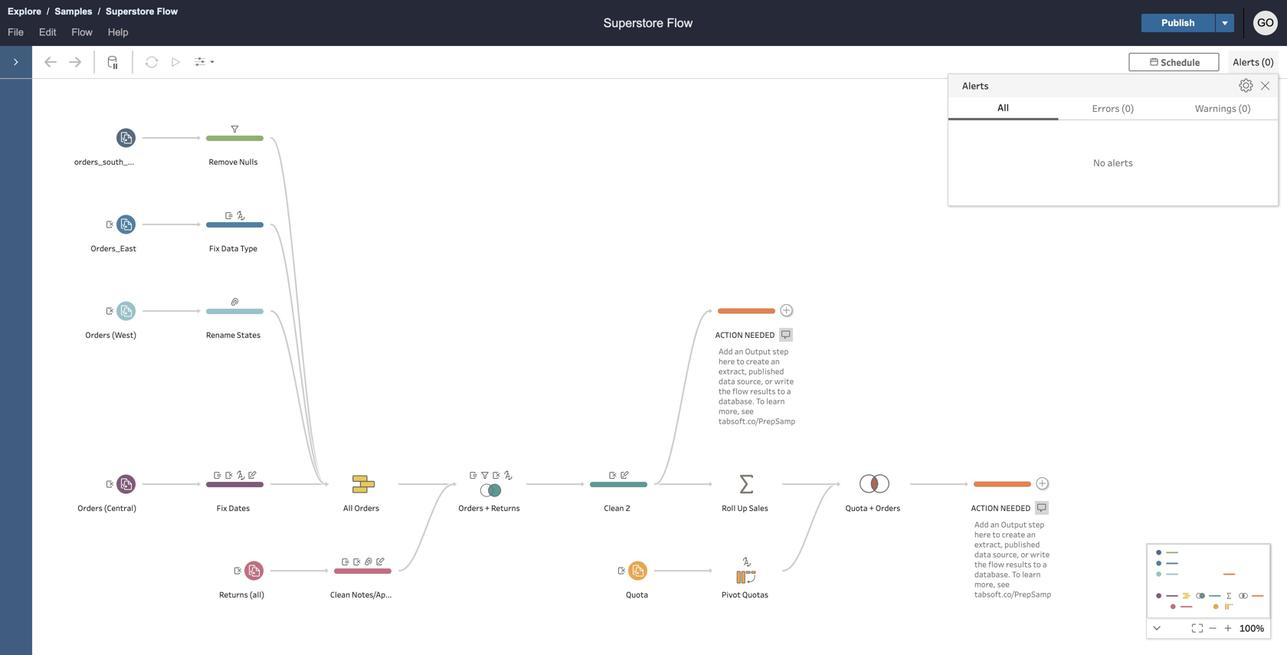 Task type: vqa. For each thing, say whether or not it's contained in the screenshot.
the bottom more,
yes



Task type: locate. For each thing, give the bounding box(es) containing it.
alerts
[[1108, 156, 1134, 169]]

data
[[719, 376, 736, 387], [975, 549, 992, 560]]

1 vertical spatial more,
[[975, 579, 996, 590]]

orders_south_2015
[[74, 156, 146, 167]]

returns
[[491, 503, 520, 514], [219, 589, 248, 600]]

1 horizontal spatial alerts
[[1234, 56, 1260, 68]]

clean left notes/approver at the bottom left of page
[[330, 589, 350, 600]]

2
[[626, 503, 631, 514]]

1 vertical spatial action
[[972, 503, 999, 514]]

1 horizontal spatial source,
[[993, 549, 1020, 560]]

1 horizontal spatial clean
[[604, 503, 624, 514]]

rename
[[206, 330, 235, 340]]

1 horizontal spatial see
[[998, 579, 1010, 590]]

superstore flow link
[[105, 4, 179, 19]]

fix left data
[[209, 243, 220, 254]]

0 horizontal spatial step
[[773, 346, 789, 357]]

warnings (0)
[[1196, 102, 1252, 115]]

quota
[[846, 503, 868, 514], [626, 589, 649, 600]]

orders + returns
[[459, 503, 520, 514]]

1 vertical spatial step
[[1029, 519, 1045, 530]]

quota for quota + orders
[[846, 503, 868, 514]]

samples link
[[54, 4, 93, 19]]

clean for clean 2
[[604, 503, 624, 514]]

source,
[[737, 376, 764, 387], [993, 549, 1020, 560]]

0 horizontal spatial tabsoft.co/prepsamp
[[719, 416, 796, 427]]

or
[[765, 376, 773, 387], [1021, 549, 1029, 560]]

explore link
[[7, 4, 42, 19]]

0 vertical spatial action needed
[[716, 330, 775, 340]]

1 vertical spatial database.
[[975, 569, 1011, 580]]

0 vertical spatial output
[[745, 346, 771, 357]]

0 horizontal spatial clean
[[330, 589, 350, 600]]

1 vertical spatial flow
[[989, 559, 1005, 570]]

1 vertical spatial all
[[343, 503, 353, 514]]

clean 2
[[604, 503, 631, 514]]

0 horizontal spatial data
[[719, 376, 736, 387]]

0 vertical spatial see
[[742, 406, 754, 417]]

1 horizontal spatial a
[[1043, 559, 1048, 570]]

(0)
[[1262, 56, 1275, 68], [1122, 102, 1135, 115], [1239, 102, 1252, 115]]

(west)
[[112, 330, 136, 340]]

0 vertical spatial flow
[[733, 386, 749, 397]]

sales
[[749, 503, 769, 514]]

1 vertical spatial add
[[975, 519, 989, 530]]

database.
[[719, 396, 755, 407], [975, 569, 1011, 580]]

(0) for alerts (0)
[[1262, 56, 1275, 68]]

file button
[[0, 23, 31, 46]]

0 vertical spatial step
[[773, 346, 789, 357]]

/
[[47, 6, 49, 16], [98, 6, 100, 16]]

output
[[745, 346, 771, 357], [1002, 519, 1027, 530]]

0 horizontal spatial flow
[[72, 26, 93, 38]]

orders (central)
[[78, 503, 136, 514]]

1 horizontal spatial write
[[1031, 549, 1050, 560]]

no refreshes available image
[[140, 51, 163, 74]]

tabsoft.co/prepsamp
[[719, 416, 796, 427], [975, 589, 1052, 600]]

clean
[[604, 503, 624, 514], [330, 589, 350, 600]]

1 vertical spatial fix
[[217, 503, 227, 514]]

0 vertical spatial clean
[[604, 503, 624, 514]]

learn
[[767, 396, 785, 407], [1023, 569, 1041, 580]]

explore / samples / superstore flow
[[8, 6, 178, 16]]

orders for orders (central)
[[78, 503, 103, 514]]

1 horizontal spatial action
[[972, 503, 999, 514]]

1 horizontal spatial needed
[[1001, 503, 1031, 514]]

quota + orders
[[846, 503, 901, 514]]

0 horizontal spatial database.
[[719, 396, 755, 407]]

0 horizontal spatial a
[[787, 386, 792, 397]]

superstore flow
[[604, 16, 693, 30]]

0 vertical spatial quota
[[846, 503, 868, 514]]

needed
[[745, 330, 775, 340], [1001, 503, 1031, 514]]

1 vertical spatial to
[[1013, 569, 1021, 580]]

0 vertical spatial all
[[998, 101, 1010, 114]]

explore
[[8, 6, 41, 16]]

all for all orders
[[343, 503, 353, 514]]

an
[[735, 346, 744, 357], [771, 356, 780, 367], [991, 519, 1000, 530], [1027, 529, 1036, 540]]

0 vertical spatial a
[[787, 386, 792, 397]]

to
[[757, 396, 765, 407], [1013, 569, 1021, 580]]

0 horizontal spatial /
[[47, 6, 49, 16]]

0 horizontal spatial action
[[716, 330, 743, 340]]

write
[[775, 376, 794, 387], [1031, 549, 1050, 560]]

here
[[719, 356, 735, 367], [975, 529, 991, 540]]

1 horizontal spatial or
[[1021, 549, 1029, 560]]

clean for clean notes/approver
[[330, 589, 350, 600]]

/ right samples
[[98, 6, 100, 16]]

1 horizontal spatial quota
[[846, 503, 868, 514]]

fix left dates
[[217, 503, 227, 514]]

0 horizontal spatial create
[[746, 356, 770, 367]]

help button
[[100, 23, 136, 46]]

1 vertical spatial tabsoft.co/prepsamp
[[975, 589, 1052, 600]]

1 vertical spatial the
[[975, 559, 987, 570]]

(0) for warnings (0)
[[1239, 102, 1252, 115]]

1 horizontal spatial all
[[998, 101, 1010, 114]]

flow
[[733, 386, 749, 397], [989, 559, 1005, 570]]

1 vertical spatial published
[[1005, 539, 1040, 550]]

0 vertical spatial tabsoft.co/prepsamp
[[719, 416, 796, 427]]

1 vertical spatial clean
[[330, 589, 350, 600]]

1 horizontal spatial create
[[1003, 529, 1026, 540]]

0 horizontal spatial published
[[749, 366, 784, 377]]

0 horizontal spatial results
[[751, 386, 776, 397]]

orders
[[85, 330, 110, 340], [78, 503, 103, 514], [355, 503, 380, 514], [459, 503, 484, 514], [876, 503, 901, 514]]

0 vertical spatial action
[[716, 330, 743, 340]]

0 vertical spatial results
[[751, 386, 776, 397]]

alerts for alerts (0)
[[1234, 56, 1260, 68]]

action
[[716, 330, 743, 340], [972, 503, 999, 514]]

schedule button
[[1129, 53, 1220, 71]]

published
[[749, 366, 784, 377], [1005, 539, 1040, 550]]

add
[[719, 346, 733, 357], [975, 519, 989, 530]]

0 horizontal spatial all
[[343, 503, 353, 514]]

notes/approver
[[352, 589, 410, 600]]

1 vertical spatial returns
[[219, 589, 248, 600]]

alerts (0)
[[1234, 56, 1275, 68]]

0 vertical spatial add
[[719, 346, 733, 357]]

1 horizontal spatial flow
[[989, 559, 1005, 570]]

remove nulls
[[209, 156, 258, 167]]

flow
[[157, 6, 178, 16], [667, 16, 693, 30], [72, 26, 93, 38]]

0 horizontal spatial action needed
[[716, 330, 775, 340]]

nulls
[[239, 156, 258, 167]]

0 vertical spatial extract,
[[719, 366, 747, 377]]

1 horizontal spatial returns
[[491, 503, 520, 514]]

create
[[746, 356, 770, 367], [1003, 529, 1026, 540]]

0 vertical spatial here
[[719, 356, 735, 367]]

1 vertical spatial action needed
[[972, 503, 1031, 514]]

1 horizontal spatial +
[[870, 503, 874, 514]]

step
[[773, 346, 789, 357], [1029, 519, 1045, 530]]

superstore
[[106, 6, 154, 16], [604, 16, 664, 30]]

the
[[719, 386, 731, 397], [975, 559, 987, 570]]

edit button
[[31, 23, 64, 46]]

(0) down go popup button
[[1262, 56, 1275, 68]]

to
[[737, 356, 745, 367], [778, 386, 786, 397], [993, 529, 1001, 540], [1034, 559, 1042, 570]]

states
[[237, 330, 261, 340]]

(0) right warnings
[[1239, 102, 1252, 115]]

all
[[998, 101, 1010, 114], [343, 503, 353, 514]]

clean notes/approver
[[330, 589, 410, 600]]

1 vertical spatial results
[[1007, 559, 1032, 570]]

0 horizontal spatial alerts
[[963, 79, 989, 92]]

fix dates
[[217, 503, 250, 514]]

data
[[221, 243, 239, 254]]

0 vertical spatial add an output step here to create an extract, published data source, or write the flow results to a database. to learn more, see tabsoft.co/prepsamp
[[719, 346, 796, 427]]

2 + from the left
[[870, 503, 874, 514]]

clean left "2"
[[604, 503, 624, 514]]

extract,
[[719, 366, 747, 377], [975, 539, 1003, 550]]

1 horizontal spatial to
[[1013, 569, 1021, 580]]

0 vertical spatial create
[[746, 356, 770, 367]]

1 vertical spatial extract,
[[975, 539, 1003, 550]]

action needed
[[716, 330, 775, 340], [972, 503, 1031, 514]]

1 + from the left
[[485, 503, 490, 514]]

no alerts
[[1094, 156, 1134, 169]]

1 horizontal spatial published
[[1005, 539, 1040, 550]]

0 vertical spatial needed
[[745, 330, 775, 340]]

see
[[742, 406, 754, 417], [998, 579, 1010, 590]]

fix
[[209, 243, 220, 254], [217, 503, 227, 514]]

1 horizontal spatial here
[[975, 529, 991, 540]]

type
[[240, 243, 258, 254]]

0 horizontal spatial add an output step here to create an extract, published data source, or write the flow results to a database. to learn more, see tabsoft.co/prepsamp
[[719, 346, 796, 427]]

0 vertical spatial more,
[[719, 406, 740, 417]]

1 vertical spatial write
[[1031, 549, 1050, 560]]

0 vertical spatial learn
[[767, 396, 785, 407]]

more,
[[719, 406, 740, 417], [975, 579, 996, 590]]

schedule
[[1162, 56, 1201, 68]]

orders for orders (west)
[[85, 330, 110, 340]]

+
[[485, 503, 490, 514], [870, 503, 874, 514]]

0 horizontal spatial here
[[719, 356, 735, 367]]

alerts
[[1234, 56, 1260, 68], [963, 79, 989, 92]]

add an output step here to create an extract, published data source, or write the flow results to a database. to learn more, see tabsoft.co/prepsamp
[[719, 346, 796, 427], [975, 519, 1052, 600]]

roll
[[722, 503, 736, 514]]

a
[[787, 386, 792, 397], [1043, 559, 1048, 570]]

0 horizontal spatial to
[[757, 396, 765, 407]]

0 horizontal spatial or
[[765, 376, 773, 387]]

0 vertical spatial returns
[[491, 503, 520, 514]]

1 vertical spatial or
[[1021, 549, 1029, 560]]

1 horizontal spatial data
[[975, 549, 992, 560]]

(0) right errors
[[1122, 102, 1135, 115]]

0 horizontal spatial more,
[[719, 406, 740, 417]]

/ up edit
[[47, 6, 49, 16]]

fix for fix data type
[[209, 243, 220, 254]]

results
[[751, 386, 776, 397], [1007, 559, 1032, 570]]

1 vertical spatial alerts
[[963, 79, 989, 92]]



Task type: describe. For each thing, give the bounding box(es) containing it.
all orders
[[343, 503, 380, 514]]

orders (west)
[[85, 330, 136, 340]]

2 horizontal spatial flow
[[667, 16, 693, 30]]

1 vertical spatial source,
[[993, 549, 1020, 560]]

1 vertical spatial output
[[1002, 519, 1027, 530]]

(central)
[[104, 503, 136, 514]]

1 horizontal spatial the
[[975, 559, 987, 570]]

0 horizontal spatial returns
[[219, 589, 248, 600]]

flow button
[[64, 23, 100, 46]]

1 horizontal spatial results
[[1007, 559, 1032, 570]]

1 horizontal spatial action needed
[[972, 503, 1031, 514]]

publish button
[[1142, 14, 1216, 32]]

1 horizontal spatial extract,
[[975, 539, 1003, 550]]

0 horizontal spatial flow
[[733, 386, 749, 397]]

0 horizontal spatial needed
[[745, 330, 775, 340]]

1 vertical spatial learn
[[1023, 569, 1041, 580]]

1 horizontal spatial more,
[[975, 579, 996, 590]]

1 / from the left
[[47, 6, 49, 16]]

0 horizontal spatial write
[[775, 376, 794, 387]]

dates
[[229, 503, 250, 514]]

roll up sales
[[722, 503, 769, 514]]

0 horizontal spatial the
[[719, 386, 731, 397]]

1 vertical spatial see
[[998, 579, 1010, 590]]

quota for quota
[[626, 589, 649, 600]]

add an output step to run the flow image
[[165, 51, 188, 74]]

0 horizontal spatial see
[[742, 406, 754, 417]]

rename states
[[206, 330, 261, 340]]

1 vertical spatial data
[[975, 549, 992, 560]]

1 horizontal spatial superstore
[[604, 16, 664, 30]]

edit
[[39, 26, 56, 38]]

orders for orders + returns
[[459, 503, 484, 514]]

help
[[108, 26, 128, 38]]

undo image
[[39, 51, 62, 74]]

1 vertical spatial add an output step here to create an extract, published data source, or write the flow results to a database. to learn more, see tabsoft.co/prepsamp
[[975, 519, 1052, 600]]

0 horizontal spatial extract,
[[719, 366, 747, 377]]

1 vertical spatial create
[[1003, 529, 1026, 540]]

redo image
[[64, 51, 87, 74]]

no
[[1094, 156, 1106, 169]]

all for all
[[998, 101, 1010, 114]]

1 vertical spatial needed
[[1001, 503, 1031, 514]]

+ for orders
[[485, 503, 490, 514]]

0 vertical spatial or
[[765, 376, 773, 387]]

file
[[8, 26, 24, 38]]

1 vertical spatial a
[[1043, 559, 1048, 570]]

2 / from the left
[[98, 6, 100, 16]]

errors
[[1093, 102, 1120, 115]]

pivot quotas
[[722, 589, 769, 600]]

1 horizontal spatial tabsoft.co/prepsamp
[[975, 589, 1052, 600]]

warnings
[[1196, 102, 1237, 115]]

+ for quota
[[870, 503, 874, 514]]

(all)
[[250, 589, 264, 600]]

0 horizontal spatial source,
[[737, 376, 764, 387]]

0 vertical spatial data
[[719, 376, 736, 387]]

(0) for errors (0)
[[1122, 102, 1135, 115]]

1 horizontal spatial add
[[975, 519, 989, 530]]

returns (all)
[[219, 589, 264, 600]]

0 vertical spatial published
[[749, 366, 784, 377]]

publish
[[1162, 18, 1196, 28]]

0 horizontal spatial superstore
[[106, 6, 154, 16]]

0 horizontal spatial learn
[[767, 396, 785, 407]]

fix data type
[[209, 243, 258, 254]]

errors (0)
[[1093, 102, 1135, 115]]

1 horizontal spatial step
[[1029, 519, 1045, 530]]

1 horizontal spatial flow
[[157, 6, 178, 16]]

0 horizontal spatial add
[[719, 346, 733, 357]]

fix for fix dates
[[217, 503, 227, 514]]

go button
[[1254, 11, 1279, 35]]

orders_east
[[91, 243, 136, 254]]

0 horizontal spatial output
[[745, 346, 771, 357]]

up
[[738, 503, 748, 514]]

1 vertical spatial here
[[975, 529, 991, 540]]

samples
[[55, 6, 93, 16]]

remove
[[209, 156, 238, 167]]

flow inside popup button
[[72, 26, 93, 38]]

quotas
[[743, 589, 769, 600]]

0 vertical spatial to
[[757, 396, 765, 407]]

pivot
[[722, 589, 741, 600]]

go
[[1258, 17, 1275, 29]]

alerts for alerts
[[963, 79, 989, 92]]



